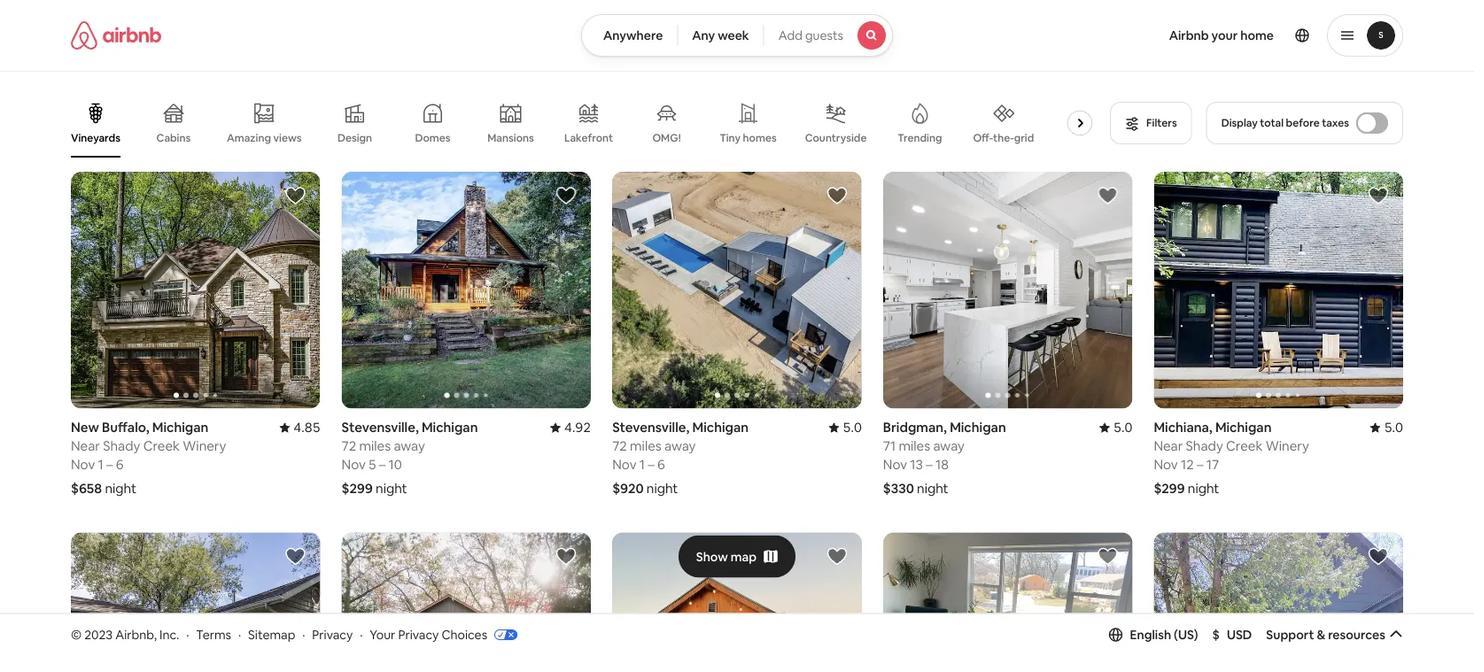 Task type: describe. For each thing, give the bounding box(es) containing it.
before
[[1286, 116, 1320, 130]]

filters
[[1146, 116, 1177, 130]]

5
[[369, 456, 376, 473]]

4.92 out of 5 average rating image
[[550, 419, 591, 436]]

grid
[[1014, 131, 1034, 145]]

english (us)
[[1130, 627, 1198, 643]]

nov for nov 1 – 6
[[612, 456, 636, 473]]

shady inside new buffalo, michigan near shady creek winery nov 1 – 6 $658 night
[[103, 438, 140, 455]]

$920
[[612, 480, 644, 497]]

72 for nov 1 – 6
[[612, 438, 627, 455]]

&
[[1317, 627, 1325, 643]]

bridgman,
[[883, 419, 947, 436]]

stevensville, for 5
[[342, 419, 419, 436]]

support & resources button
[[1266, 627, 1403, 643]]

night for $299
[[376, 480, 407, 497]]

any week button
[[677, 14, 764, 57]]

1 horizontal spatial add to wishlist: michiana, michigan image
[[1368, 185, 1389, 206]]

add guests button
[[763, 14, 893, 57]]

night inside new buffalo, michigan near shady creek winery nov 1 – 6 $658 night
[[105, 480, 136, 497]]

privacy link
[[312, 627, 353, 643]]

17
[[1206, 456, 1219, 473]]

support
[[1266, 627, 1314, 643]]

5.0 for bridgman, michigan 71 miles away nov 13 – 18 $330 night
[[1114, 419, 1132, 436]]

inc.
[[159, 627, 179, 643]]

lakefront
[[564, 131, 613, 145]]

views
[[273, 131, 302, 145]]

away for 10
[[394, 438, 425, 455]]

michigan for stevensville, michigan 72 miles away nov 1 – 6 $920 night
[[692, 419, 749, 436]]

1 inside stevensville, michigan 72 miles away nov 1 – 6 $920 night
[[639, 456, 645, 473]]

homes
[[743, 131, 777, 145]]

sitemap link
[[248, 627, 295, 643]]

– for nov 1 – 6
[[648, 456, 654, 473]]

bridgman, michigan 71 miles away nov 13 – 18 $330 night
[[883, 419, 1006, 497]]

design
[[337, 131, 372, 145]]

$299 inside 'stevensville, michigan 72 miles away nov 5 – 10 $299 night'
[[342, 480, 373, 497]]

vineyards
[[71, 131, 120, 145]]

night inside michiana, michigan near shady creek winery nov 12 – 17 $299 night
[[1188, 480, 1219, 497]]

total
[[1260, 116, 1284, 130]]

support & resources
[[1266, 627, 1385, 643]]

new
[[71, 419, 99, 436]]

choices
[[441, 627, 487, 643]]

near inside new buffalo, michigan near shady creek winery nov 1 – 6 $658 night
[[71, 438, 100, 455]]

terms
[[196, 627, 231, 643]]

4 · from the left
[[360, 627, 363, 643]]

6 inside stevensville, michigan 72 miles away nov 1 – 6 $920 night
[[657, 456, 665, 473]]

mansions
[[487, 131, 534, 145]]

michiana, michigan near shady creek winery nov 12 – 17 $299 night
[[1154, 419, 1309, 497]]

nov inside new buffalo, michigan near shady creek winery nov 1 – 6 $658 night
[[71, 456, 95, 473]]

4.85 out of 5 average rating image
[[279, 419, 320, 436]]

add to wishlist: new carlisle, indiana image
[[826, 546, 848, 567]]

stevensville, michigan 72 miles away nov 1 – 6 $920 night
[[612, 419, 749, 497]]

amazing
[[227, 131, 271, 145]]

add to wishlist: stevensville, michigan image for 5.0
[[826, 185, 848, 206]]

nov for nov 13 – 18
[[883, 456, 907, 473]]

your privacy choices
[[370, 627, 487, 643]]

english (us) button
[[1109, 627, 1198, 643]]

add to wishlist: bridgman, michigan image
[[1097, 185, 1118, 206]]

anywhere
[[603, 27, 663, 43]]

$299 inside michiana, michigan near shady creek winery nov 12 – 17 $299 night
[[1154, 480, 1185, 497]]

trending
[[898, 131, 942, 145]]

5.0 out of 5 average rating image
[[1099, 419, 1132, 436]]

none search field containing anywhere
[[581, 14, 893, 57]]

map
[[731, 549, 757, 565]]

1 · from the left
[[186, 627, 189, 643]]

add to wishlist: stevensville, michigan image for 4.92
[[556, 185, 577, 206]]

buffalo,
[[102, 419, 149, 436]]

add guests
[[778, 27, 843, 43]]

any
[[692, 27, 715, 43]]

$ usd
[[1212, 627, 1252, 643]]

taxes
[[1322, 116, 1349, 130]]

$658
[[71, 480, 102, 497]]

airbnb your home
[[1169, 27, 1274, 43]]

michigan for michiana, michigan near shady creek winery nov 12 – 17 $299 night
[[1215, 419, 1272, 436]]

– inside new buffalo, michigan near shady creek winery nov 1 – 6 $658 night
[[106, 456, 113, 473]]

creek inside michiana, michigan near shady creek winery nov 12 – 17 $299 night
[[1226, 438, 1263, 455]]

away for 18
[[933, 438, 965, 455]]

show map button
[[678, 536, 796, 578]]

display total before taxes button
[[1206, 102, 1403, 144]]

3 · from the left
[[302, 627, 305, 643]]

tiny homes
[[720, 131, 777, 145]]

anywhere button
[[581, 14, 678, 57]]

add to wishlist: new buffalo, michigan image
[[285, 185, 306, 206]]

new buffalo, michigan near shady creek winery nov 1 – 6 $658 night
[[71, 419, 226, 497]]

13
[[910, 456, 923, 473]]

your
[[1212, 27, 1238, 43]]

12
[[1181, 456, 1194, 473]]

© 2023 airbnb, inc. ·
[[71, 627, 189, 643]]

any week
[[692, 27, 749, 43]]

sitemap
[[248, 627, 295, 643]]

2023
[[84, 627, 113, 643]]

airbnb your home link
[[1158, 17, 1284, 54]]

nov inside michiana, michigan near shady creek winery nov 12 – 17 $299 night
[[1154, 456, 1178, 473]]



Task type: vqa. For each thing, say whether or not it's contained in the screenshot.
first '·' from the left
yes



Task type: locate. For each thing, give the bounding box(es) containing it.
michigan inside bridgman, michigan 71 miles away nov 13 – 18 $330 night
[[950, 419, 1006, 436]]

away
[[394, 438, 425, 455], [664, 438, 696, 455], [933, 438, 965, 455]]

1 add to wishlist: stevensville, michigan image from the left
[[556, 185, 577, 206]]

1 5.0 from the left
[[843, 419, 862, 436]]

domes
[[415, 131, 451, 145]]

michigan for bridgman, michigan 71 miles away nov 13 – 18 $330 night
[[950, 419, 1006, 436]]

away inside 'stevensville, michigan 72 miles away nov 5 – 10 $299 night'
[[394, 438, 425, 455]]

©
[[71, 627, 82, 643]]

72 inside stevensville, michigan 72 miles away nov 1 – 6 $920 night
[[612, 438, 627, 455]]

amazing views
[[227, 131, 302, 145]]

michigan inside 'stevensville, michigan 72 miles away nov 5 – 10 $299 night'
[[422, 419, 478, 436]]

near inside michiana, michigan near shady creek winery nov 12 – 17 $299 night
[[1154, 438, 1183, 455]]

2 add to wishlist: michigan city, indiana image from the left
[[1097, 546, 1118, 567]]

miles inside bridgman, michigan 71 miles away nov 13 – 18 $330 night
[[899, 438, 930, 455]]

terms link
[[196, 627, 231, 643]]

– inside 'stevensville, michigan 72 miles away nov 5 – 10 $299 night'
[[379, 456, 386, 473]]

1 $299 from the left
[[342, 480, 373, 497]]

show
[[696, 549, 728, 565]]

0 horizontal spatial 5.0 out of 5 average rating image
[[829, 419, 862, 436]]

stevensville, inside 'stevensville, michigan 72 miles away nov 5 – 10 $299 night'
[[342, 419, 419, 436]]

your privacy choices link
[[370, 627, 517, 644]]

2 michigan from the left
[[422, 419, 478, 436]]

0 horizontal spatial winery
[[183, 438, 226, 455]]

1 creek from the left
[[143, 438, 180, 455]]

1 up $920 at the left
[[639, 456, 645, 473]]

4 michigan from the left
[[950, 419, 1006, 436]]

countryside
[[805, 131, 867, 145]]

2 72 from the left
[[612, 438, 627, 455]]

add to wishlist: stevensville, michigan image
[[556, 185, 577, 206], [826, 185, 848, 206]]

1 – from the left
[[106, 456, 113, 473]]

5.0 out of 5 average rating image
[[829, 419, 862, 436], [1370, 419, 1403, 436]]

near down new
[[71, 438, 100, 455]]

near
[[71, 438, 100, 455], [1154, 438, 1183, 455]]

0 horizontal spatial 1
[[98, 456, 103, 473]]

2 horizontal spatial 5.0
[[1384, 419, 1403, 436]]

2 1 from the left
[[639, 456, 645, 473]]

1 miles from the left
[[359, 438, 391, 455]]

1 1 from the left
[[98, 456, 103, 473]]

0 horizontal spatial add to wishlist: michiana, michigan image
[[556, 546, 577, 567]]

2 nov from the left
[[342, 456, 366, 473]]

night down 17
[[1188, 480, 1219, 497]]

1 add to wishlist: michigan city, indiana image from the left
[[285, 546, 306, 567]]

18
[[936, 456, 949, 473]]

michigan inside stevensville, michigan 72 miles away nov 1 – 6 $920 night
[[692, 419, 749, 436]]

72
[[342, 438, 356, 455], [612, 438, 627, 455]]

1 vertical spatial add to wishlist: michiana, michigan image
[[556, 546, 577, 567]]

3 away from the left
[[933, 438, 965, 455]]

cabins
[[156, 131, 191, 145]]

night inside stevensville, michigan 72 miles away nov 1 – 6 $920 night
[[647, 480, 678, 497]]

72 inside 'stevensville, michigan 72 miles away nov 5 – 10 $299 night'
[[342, 438, 356, 455]]

1 horizontal spatial winery
[[1266, 438, 1309, 455]]

0 horizontal spatial creek
[[143, 438, 180, 455]]

miles down bridgman,
[[899, 438, 930, 455]]

0 horizontal spatial miles
[[359, 438, 391, 455]]

5 michigan from the left
[[1215, 419, 1272, 436]]

terms · sitemap · privacy
[[196, 627, 353, 643]]

privacy
[[312, 627, 353, 643], [398, 627, 439, 643]]

1 horizontal spatial 72
[[612, 438, 627, 455]]

shady inside michiana, michigan near shady creek winery nov 12 – 17 $299 night
[[1186, 438, 1223, 455]]

1 horizontal spatial 6
[[657, 456, 665, 473]]

1 horizontal spatial away
[[664, 438, 696, 455]]

$
[[1212, 627, 1220, 643]]

add to wishlist: stevensville, michigan image down lakefront on the left top
[[556, 185, 577, 206]]

miles up 5 at the bottom
[[359, 438, 391, 455]]

0 horizontal spatial near
[[71, 438, 100, 455]]

nov up $920 at the left
[[612, 456, 636, 473]]

0 horizontal spatial stevensville,
[[342, 419, 419, 436]]

nov inside 'stevensville, michigan 72 miles away nov 5 – 10 $299 night'
[[342, 456, 366, 473]]

1
[[98, 456, 103, 473], [639, 456, 645, 473]]

shady up 17
[[1186, 438, 1223, 455]]

3 5.0 from the left
[[1384, 419, 1403, 436]]

near down michiana,
[[1154, 438, 1183, 455]]

3 nov from the left
[[612, 456, 636, 473]]

shady down buffalo,
[[103, 438, 140, 455]]

0 horizontal spatial add to wishlist: michigan city, indiana image
[[285, 546, 306, 567]]

miles for 13
[[899, 438, 930, 455]]

3 michigan from the left
[[692, 419, 749, 436]]

english
[[1130, 627, 1171, 643]]

3 night from the left
[[647, 480, 678, 497]]

1 horizontal spatial stevensville,
[[612, 419, 689, 436]]

nov up $658 at the left
[[71, 456, 95, 473]]

3 – from the left
[[648, 456, 654, 473]]

2 away from the left
[[664, 438, 696, 455]]

2 privacy from the left
[[398, 627, 439, 643]]

1 horizontal spatial shady
[[1186, 438, 1223, 455]]

5.0 for stevensville, michigan 72 miles away nov 1 – 6 $920 night
[[843, 419, 862, 436]]

miles
[[359, 438, 391, 455], [630, 438, 661, 455], [899, 438, 930, 455]]

week
[[718, 27, 749, 43]]

5.0 out of 5 average rating image for michiana, michigan near shady creek winery nov 12 – 17 $299 night
[[1370, 419, 1403, 436]]

the-
[[993, 131, 1014, 145]]

nov inside stevensville, michigan 72 miles away nov 1 – 6 $920 night
[[612, 456, 636, 473]]

airbnb,
[[115, 627, 157, 643]]

1 horizontal spatial near
[[1154, 438, 1183, 455]]

1 shady from the left
[[103, 438, 140, 455]]

stevensville, up $920 at the left
[[612, 419, 689, 436]]

add to wishlist: michigan city, indiana image
[[1368, 546, 1389, 567]]

2 horizontal spatial away
[[933, 438, 965, 455]]

stevensville,
[[342, 419, 419, 436], [612, 419, 689, 436]]

2 miles from the left
[[630, 438, 661, 455]]

2 add to wishlist: stevensville, michigan image from the left
[[826, 185, 848, 206]]

· right inc.
[[186, 627, 189, 643]]

2 · from the left
[[238, 627, 241, 643]]

1 privacy from the left
[[312, 627, 353, 643]]

stevensville, up 5 at the bottom
[[342, 419, 419, 436]]

71
[[883, 438, 896, 455]]

2 5.0 out of 5 average rating image from the left
[[1370, 419, 1403, 436]]

1 horizontal spatial $299
[[1154, 480, 1185, 497]]

0 horizontal spatial $299
[[342, 480, 373, 497]]

display total before taxes
[[1221, 116, 1349, 130]]

2 creek from the left
[[1226, 438, 1263, 455]]

4.92
[[564, 419, 591, 436]]

1 horizontal spatial 1
[[639, 456, 645, 473]]

home
[[1240, 27, 1274, 43]]

5.0 for michiana, michigan near shady creek winery nov 12 – 17 $299 night
[[1384, 419, 1403, 436]]

nov inside bridgman, michigan 71 miles away nov 13 – 18 $330 night
[[883, 456, 907, 473]]

2 6 from the left
[[657, 456, 665, 473]]

4 – from the left
[[926, 456, 933, 473]]

$330
[[883, 480, 914, 497]]

winery inside new buffalo, michigan near shady creek winery nov 1 – 6 $658 night
[[183, 438, 226, 455]]

– for nov 5 – 10
[[379, 456, 386, 473]]

nov down 71
[[883, 456, 907, 473]]

michiana,
[[1154, 419, 1212, 436]]

1 horizontal spatial add to wishlist: stevensville, michigan image
[[826, 185, 848, 206]]

add
[[778, 27, 802, 43]]

5 night from the left
[[1188, 480, 1219, 497]]

resources
[[1328, 627, 1385, 643]]

1 near from the left
[[71, 438, 100, 455]]

None search field
[[581, 14, 893, 57]]

0 horizontal spatial 5.0
[[843, 419, 862, 436]]

– inside stevensville, michigan 72 miles away nov 1 – 6 $920 night
[[648, 456, 654, 473]]

1 up $658 at the left
[[98, 456, 103, 473]]

away for 6
[[664, 438, 696, 455]]

your
[[370, 627, 395, 643]]

creek
[[143, 438, 180, 455], [1226, 438, 1263, 455]]

$299
[[342, 480, 373, 497], [1154, 480, 1185, 497]]

1 72 from the left
[[342, 438, 356, 455]]

usd
[[1227, 627, 1252, 643]]

off-
[[973, 131, 993, 145]]

privacy right your
[[398, 627, 439, 643]]

– for nov 13 – 18
[[926, 456, 933, 473]]

michigan inside new buffalo, michigan near shady creek winery nov 1 – 6 $658 night
[[152, 419, 208, 436]]

1 away from the left
[[394, 438, 425, 455]]

show map
[[696, 549, 757, 565]]

night for $920
[[647, 480, 678, 497]]

michigan
[[152, 419, 208, 436], [422, 419, 478, 436], [692, 419, 749, 436], [950, 419, 1006, 436], [1215, 419, 1272, 436]]

– inside michiana, michigan near shady creek winery nov 12 – 17 $299 night
[[1197, 456, 1203, 473]]

2 5.0 from the left
[[1114, 419, 1132, 436]]

profile element
[[914, 0, 1403, 71]]

2 winery from the left
[[1266, 438, 1309, 455]]

nov left 12
[[1154, 456, 1178, 473]]

stevensville, for 1
[[612, 419, 689, 436]]

(us)
[[1174, 627, 1198, 643]]

nov
[[71, 456, 95, 473], [342, 456, 366, 473], [612, 456, 636, 473], [883, 456, 907, 473], [1154, 456, 1178, 473]]

6
[[116, 456, 124, 473], [657, 456, 665, 473]]

michigan for stevensville, michigan 72 miles away nov 5 – 10 $299 night
[[422, 419, 478, 436]]

1 5.0 out of 5 average rating image from the left
[[829, 419, 862, 436]]

6 inside new buffalo, michigan near shady creek winery nov 1 – 6 $658 night
[[116, 456, 124, 473]]

4 nov from the left
[[883, 456, 907, 473]]

winery
[[183, 438, 226, 455], [1266, 438, 1309, 455]]

5 – from the left
[[1197, 456, 1203, 473]]

night down 18
[[917, 480, 948, 497]]

1 stevensville, from the left
[[342, 419, 419, 436]]

night for $330
[[917, 480, 948, 497]]

0 horizontal spatial away
[[394, 438, 425, 455]]

2 – from the left
[[379, 456, 386, 473]]

group containing amazing views
[[71, 89, 1112, 158]]

4 night from the left
[[917, 480, 948, 497]]

0 horizontal spatial shady
[[103, 438, 140, 455]]

0 horizontal spatial 6
[[116, 456, 124, 473]]

away inside bridgman, michigan 71 miles away nov 13 – 18 $330 night
[[933, 438, 965, 455]]

2 near from the left
[[1154, 438, 1183, 455]]

tiny
[[720, 131, 741, 145]]

night inside bridgman, michigan 71 miles away nov 13 – 18 $330 night
[[917, 480, 948, 497]]

filters button
[[1110, 102, 1192, 144]]

1 nov from the left
[[71, 456, 95, 473]]

2 stevensville, from the left
[[612, 419, 689, 436]]

miles up $920 at the left
[[630, 438, 661, 455]]

· left your
[[360, 627, 363, 643]]

shady
[[103, 438, 140, 455], [1186, 438, 1223, 455]]

1 inside new buffalo, michigan near shady creek winery nov 1 – 6 $658 night
[[98, 456, 103, 473]]

5.0 out of 5 average rating image for stevensville, michigan 72 miles away nov 1 – 6 $920 night
[[829, 419, 862, 436]]

$299 down 5 at the bottom
[[342, 480, 373, 497]]

3 miles from the left
[[899, 438, 930, 455]]

72 for nov 5 – 10
[[342, 438, 356, 455]]

privacy left your
[[312, 627, 353, 643]]

miles for 1
[[630, 438, 661, 455]]

add to wishlist: michiana, michigan image
[[1368, 185, 1389, 206], [556, 546, 577, 567]]

4.85
[[294, 419, 320, 436]]

1 horizontal spatial add to wishlist: michigan city, indiana image
[[1097, 546, 1118, 567]]

miles inside 'stevensville, michigan 72 miles away nov 5 – 10 $299 night'
[[359, 438, 391, 455]]

1 winery from the left
[[183, 438, 226, 455]]

1 horizontal spatial 5.0
[[1114, 419, 1132, 436]]

night inside 'stevensville, michigan 72 miles away nov 5 – 10 $299 night'
[[376, 480, 407, 497]]

omg!
[[652, 131, 681, 145]]

add to wishlist: stevensville, michigan image down countryside
[[826, 185, 848, 206]]

night down 10
[[376, 480, 407, 497]]

display
[[1221, 116, 1258, 130]]

0 horizontal spatial privacy
[[312, 627, 353, 643]]

5 nov from the left
[[1154, 456, 1178, 473]]

1 horizontal spatial 5.0 out of 5 average rating image
[[1370, 419, 1403, 436]]

michigan inside michiana, michigan near shady creek winery nov 12 – 17 $299 night
[[1215, 419, 1272, 436]]

away inside stevensville, michigan 72 miles away nov 1 – 6 $920 night
[[664, 438, 696, 455]]

add to wishlist: michigan city, indiana image
[[285, 546, 306, 567], [1097, 546, 1118, 567]]

miles inside stevensville, michigan 72 miles away nov 1 – 6 $920 night
[[630, 438, 661, 455]]

2 night from the left
[[376, 480, 407, 497]]

$299 down 12
[[1154, 480, 1185, 497]]

10
[[388, 456, 402, 473]]

stevensville, michigan 72 miles away nov 5 – 10 $299 night
[[342, 419, 478, 497]]

·
[[186, 627, 189, 643], [238, 627, 241, 643], [302, 627, 305, 643], [360, 627, 363, 643]]

0 horizontal spatial add to wishlist: stevensville, michigan image
[[556, 185, 577, 206]]

1 michigan from the left
[[152, 419, 208, 436]]

1 horizontal spatial privacy
[[398, 627, 439, 643]]

0 horizontal spatial 72
[[342, 438, 356, 455]]

creek inside new buffalo, michigan near shady creek winery nov 1 – 6 $658 night
[[143, 438, 180, 455]]

night right $920 at the left
[[647, 480, 678, 497]]

1 horizontal spatial creek
[[1226, 438, 1263, 455]]

1 horizontal spatial miles
[[630, 438, 661, 455]]

airbnb
[[1169, 27, 1209, 43]]

miles for 5
[[359, 438, 391, 455]]

guests
[[805, 27, 843, 43]]

nov for nov 5 – 10
[[342, 456, 366, 473]]

group
[[71, 89, 1112, 158], [71, 172, 320, 409], [342, 172, 591, 409], [612, 172, 862, 409], [883, 172, 1132, 409], [1154, 172, 1403, 409], [71, 533, 320, 656], [342, 533, 591, 656], [612, 533, 862, 656], [883, 533, 1132, 656], [1154, 533, 1403, 656]]

stevensville, inside stevensville, michigan 72 miles away nov 1 – 6 $920 night
[[612, 419, 689, 436]]

0 vertical spatial add to wishlist: michiana, michigan image
[[1368, 185, 1389, 206]]

2 $299 from the left
[[1154, 480, 1185, 497]]

night right $658 at the left
[[105, 480, 136, 497]]

2 horizontal spatial miles
[[899, 438, 930, 455]]

· left privacy "link"
[[302, 627, 305, 643]]

nov left 5 at the bottom
[[342, 456, 366, 473]]

5.0
[[843, 419, 862, 436], [1114, 419, 1132, 436], [1384, 419, 1403, 436]]

night
[[105, 480, 136, 497], [376, 480, 407, 497], [647, 480, 678, 497], [917, 480, 948, 497], [1188, 480, 1219, 497]]

1 night from the left
[[105, 480, 136, 497]]

1 6 from the left
[[116, 456, 124, 473]]

off-the-grid
[[973, 131, 1034, 145]]

2 shady from the left
[[1186, 438, 1223, 455]]

winery inside michiana, michigan near shady creek winery nov 12 – 17 $299 night
[[1266, 438, 1309, 455]]

· right the terms
[[238, 627, 241, 643]]

– inside bridgman, michigan 71 miles away nov 13 – 18 $330 night
[[926, 456, 933, 473]]



